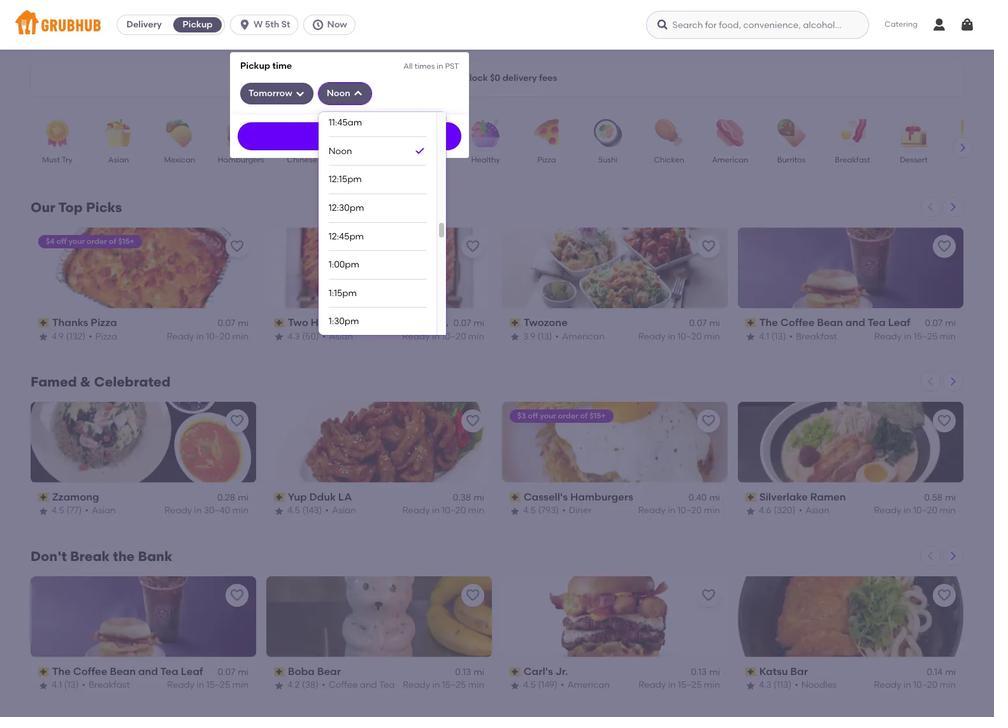 Task type: describe. For each thing, give the bounding box(es) containing it.
town
[[435, 317, 462, 329]]

star icon image for silverlake ramen save this restaurant icon
[[746, 507, 756, 517]]

4.5 (143)
[[288, 506, 322, 517]]

pst
[[445, 62, 459, 71]]

save this restaurant image for twozone
[[701, 239, 717, 254]]

ave)
[[521, 317, 543, 329]]

healthy
[[471, 156, 500, 165]]

10–20 for twozone
[[678, 331, 702, 342]]

• for the coffee bean and tea leaf's save this restaurant image
[[790, 331, 793, 342]]

• for save this restaurant icon associated with the coffee bean and tea leaf
[[82, 681, 86, 691]]

(113)
[[774, 681, 792, 691]]

0 vertical spatial american
[[713, 156, 749, 165]]

dduk
[[310, 492, 336, 504]]

0 horizontal spatial tea
[[160, 666, 178, 678]]

tomorrow
[[249, 88, 292, 99]]

ready in 10–20 min for cassell's hamburgers
[[639, 506, 721, 517]]

pickup time
[[240, 61, 292, 71]]

cassell's hamburgers
[[524, 492, 634, 504]]

4.5 (149)
[[523, 681, 558, 691]]

save this restaurant image for the coffee bean and tea leaf
[[230, 588, 245, 604]]

10–20 for yup dduk la
[[442, 506, 466, 517]]

fast food image
[[402, 119, 447, 147]]

4.1 for the coffee bean and tea leaf's save this restaurant image
[[759, 331, 770, 342]]

3.9 (13)
[[523, 331, 553, 342]]

caret right icon image for don't break the bank
[[949, 551, 959, 562]]

1 horizontal spatial svg image
[[353, 88, 363, 99]]

• for save this restaurant image corresponding to twozone
[[556, 331, 559, 342]]

star icon image for save this restaurant image associated with boba bear
[[274, 681, 284, 692]]

2 horizontal spatial (13)
[[772, 331, 787, 342]]

caret right icon image for famed & celebrated
[[949, 377, 959, 387]]

(50)
[[302, 331, 319, 342]]

boba
[[288, 666, 315, 678]]

• for save this restaurant image corresponding to katsu bar
[[795, 681, 799, 691]]

leaf for save this restaurant icon associated with the coffee bean and tea leaf
[[181, 666, 203, 678]]

10–20 for cassell's hamburgers
[[678, 506, 702, 517]]

0.40 mi
[[689, 493, 721, 504]]

dessert image
[[892, 119, 937, 147]]

2 horizontal spatial svg image
[[960, 17, 976, 33]]

fees
[[539, 73, 558, 83]]

subscription pass image for twozone
[[510, 319, 521, 328]]

1:00pm
[[329, 260, 360, 270]]

american for don't break the bank
[[568, 681, 610, 691]]

0 horizontal spatial (13)
[[64, 681, 79, 691]]

chicken
[[654, 156, 685, 165]]

ready in 10–20 min for two hands corn dog - korea town (s western ave)
[[403, 331, 485, 342]]

ramen
[[811, 492, 846, 504]]

12:45pm
[[329, 231, 364, 242]]

pizza for thanks pizza
[[91, 317, 117, 329]]

your for cassell's
[[540, 412, 557, 421]]

• asian for yup dduk la
[[325, 506, 356, 517]]

4.5 (793)
[[523, 506, 559, 517]]

zzamong
[[52, 492, 99, 504]]

pickup button
[[171, 15, 225, 35]]

mi for the coffee bean and tea leaf's save this restaurant image
[[946, 318, 956, 329]]

(143)
[[302, 506, 322, 517]]

4.3 (50)
[[288, 331, 319, 342]]

$4 off your order of $15+
[[46, 237, 134, 246]]

save this restaurant image for yup dduk la
[[465, 414, 481, 429]]

1 horizontal spatial (13)
[[538, 331, 553, 342]]

$4
[[46, 237, 55, 246]]

catering
[[885, 20, 918, 29]]

2 horizontal spatial tea
[[868, 317, 886, 329]]

$3
[[518, 412, 526, 421]]

1:15pm
[[329, 288, 357, 299]]

twozone
[[524, 317, 568, 329]]

pizza for • pizza
[[95, 331, 117, 342]]

famed & celebrated
[[31, 374, 171, 390]]

noon inside option
[[329, 146, 352, 157]]

delivery
[[127, 19, 162, 30]]

• coffee and tea
[[322, 681, 395, 691]]

ready in 10–20 min for katsu bar
[[874, 681, 956, 691]]

save this restaurant image for zzamong
[[230, 414, 245, 429]]

break
[[70, 549, 110, 565]]

0 vertical spatial pizza
[[538, 156, 556, 165]]

try
[[62, 156, 73, 165]]

0.13 for bear
[[455, 668, 471, 678]]

min for save this restaurant image associated with yup dduk la
[[468, 506, 485, 517]]

w
[[254, 19, 263, 30]]

min for silverlake ramen save this restaurant icon
[[940, 506, 956, 517]]

4.9
[[52, 331, 64, 342]]

min for two hands corn dog - korea town (s western ave) save this restaurant icon
[[468, 331, 485, 342]]

update button
[[238, 122, 462, 150]]

• asian for silverlake ramen
[[799, 506, 830, 517]]

2 vertical spatial coffee
[[329, 681, 358, 691]]

$3 off your order of $15+
[[518, 412, 606, 421]]

now button
[[304, 15, 361, 35]]

mi for two hands corn dog - korea town (s western ave) save this restaurant icon
[[474, 318, 485, 329]]

dessert
[[900, 156, 928, 165]]

mi for save this restaurant image corresponding to carl's jr.
[[710, 668, 721, 678]]

11:45am
[[329, 117, 362, 128]]

subscription pass image for zzamong
[[38, 494, 50, 503]]

breakfast image
[[831, 119, 875, 147]]

4.6
[[759, 506, 772, 517]]

two hands corn dog - korea town (s western ave)
[[288, 317, 543, 329]]

$15+ for hamburgers
[[590, 412, 606, 421]]

all times in pst
[[404, 62, 459, 71]]

4.9 (132)
[[52, 331, 86, 342]]

• asian for two hands corn dog - korea town (s western ave)
[[322, 331, 353, 342]]

caret left icon image for our top picks
[[926, 202, 936, 212]]

subscription pass image for yup dduk la
[[274, 494, 285, 503]]

save this restaurant image for two hands corn dog - korea town (s western ave)
[[465, 239, 481, 254]]

0.14 mi
[[927, 668, 956, 678]]

catering button
[[876, 10, 927, 39]]

asian for yup dduk la
[[332, 506, 356, 517]]

thanks
[[52, 317, 88, 329]]

of for hamburgers
[[581, 412, 588, 421]]

12:30pm
[[329, 203, 364, 214]]

0 vertical spatial noon
[[327, 88, 351, 99]]

10–20 for silverlake ramen
[[914, 506, 938, 517]]

4.1 (13) for save this restaurant icon associated with the coffee bean and tea leaf
[[52, 681, 79, 691]]

la
[[338, 492, 352, 504]]

w 5th st button
[[230, 15, 304, 35]]

1 horizontal spatial svg image
[[295, 88, 305, 99]]

caret right icon image for our top picks
[[949, 202, 959, 212]]

min for save this restaurant image corresponding to carl's jr.
[[704, 681, 721, 691]]

cassell's
[[524, 492, 568, 504]]

delivery button
[[117, 15, 171, 35]]

carl's jr.
[[524, 666, 568, 678]]

celebrated
[[94, 374, 171, 390]]

save this restaurant image for katsu bar
[[937, 588, 953, 604]]

star icon image for save this restaurant image associated with yup dduk la
[[274, 507, 284, 517]]

• for save this restaurant icon for zzamong
[[85, 506, 89, 517]]

4.1 for save this restaurant icon associated with the coffee bean and tea leaf
[[52, 681, 62, 691]]

2 horizontal spatial svg image
[[657, 18, 670, 31]]

min for save this restaurant image corresponding to katsu bar
[[940, 681, 956, 691]]

delivery
[[503, 73, 537, 83]]

• pizza
[[89, 331, 117, 342]]

famed
[[31, 374, 77, 390]]

4.3 (113)
[[759, 681, 792, 691]]

unlock $0 delivery fees
[[458, 73, 558, 83]]

silverlake
[[760, 492, 808, 504]]

ready in 10–20 min for thanks pizza
[[167, 331, 249, 342]]

&
[[80, 374, 91, 390]]

4.5 for carl's jr.
[[523, 681, 536, 691]]

0.40
[[689, 493, 707, 504]]

$0
[[490, 73, 501, 83]]

mi for save this restaurant image associated with boba bear
[[474, 668, 485, 678]]

korea
[[403, 317, 433, 329]]

fast food
[[407, 156, 443, 165]]

pickup for pickup
[[183, 19, 213, 30]]

0 vertical spatial bean
[[818, 317, 844, 329]]

ready in 15–25 min for save this restaurant icon associated with the coffee bean and tea leaf
[[167, 681, 249, 691]]

4.6 (320)
[[759, 506, 796, 517]]

pizza image
[[525, 119, 569, 147]]

corn
[[346, 317, 371, 329]]

carl's
[[524, 666, 553, 678]]

yup
[[288, 492, 307, 504]]

star icon image for the coffee bean and tea leaf's save this restaurant image
[[746, 332, 756, 342]]

1 horizontal spatial tea
[[379, 681, 395, 691]]

4.2 (38)
[[288, 681, 319, 691]]

caret left icon image for famed & celebrated
[[926, 377, 936, 387]]



Task type: vqa. For each thing, say whether or not it's contained in the screenshot.
Leaf associated with save this restaurant Button associated with subscription pass image related to The Coffee Bean and Tea Leaf
yes



Task type: locate. For each thing, give the bounding box(es) containing it.
4.5 left (793)
[[523, 506, 536, 517]]

italian
[[964, 156, 987, 165]]

1 vertical spatial noon
[[329, 146, 352, 157]]

off right "$4"
[[56, 237, 67, 246]]

1 0.13 from the left
[[455, 668, 471, 678]]

1 vertical spatial off
[[528, 412, 538, 421]]

0 vertical spatial order
[[87, 237, 107, 246]]

american image
[[708, 119, 753, 147]]

0.07
[[218, 318, 235, 329], [454, 318, 471, 329], [690, 318, 707, 329], [926, 318, 943, 329], [218, 668, 235, 678]]

min for save this restaurant icon for zzamong
[[232, 506, 249, 517]]

hands
[[311, 317, 344, 329]]

0 vertical spatial leaf
[[889, 317, 911, 329]]

1 horizontal spatial $15+
[[590, 412, 606, 421]]

4.5 down yup
[[288, 506, 300, 517]]

0 vertical spatial tea
[[868, 317, 886, 329]]

• for save this restaurant image associated with yup dduk la
[[325, 506, 329, 517]]

hamburgers up diner
[[571, 492, 634, 504]]

asian down asian image
[[108, 156, 129, 165]]

1 horizontal spatial 4.3
[[759, 681, 772, 691]]

your for thanks
[[69, 237, 85, 246]]

ready in 30–40 min
[[165, 506, 249, 517]]

off right $3
[[528, 412, 538, 421]]

0 horizontal spatial leaf
[[181, 666, 203, 678]]

-
[[397, 317, 401, 329]]

must try
[[42, 156, 73, 165]]

two
[[288, 317, 308, 329]]

of
[[109, 237, 116, 246], [581, 412, 588, 421]]

0 vertical spatial • breakfast
[[790, 331, 838, 342]]

tacos
[[353, 156, 374, 165]]

2 horizontal spatial coffee
[[781, 317, 815, 329]]

noon down update
[[329, 146, 352, 157]]

(s
[[464, 317, 474, 329]]

1 horizontal spatial 4.1
[[759, 331, 770, 342]]

ready in 15–25 min for the coffee bean and tea leaf's save this restaurant image
[[875, 331, 956, 342]]

0 horizontal spatial the coffee bean and tea leaf
[[52, 666, 203, 678]]

sushi
[[599, 156, 618, 165]]

save this restaurant image for carl's jr.
[[701, 588, 717, 604]]

• asian for zzamong
[[85, 506, 116, 517]]

2 vertical spatial and
[[360, 681, 377, 691]]

of for pizza
[[109, 237, 116, 246]]

1 horizontal spatial pickup
[[240, 61, 270, 71]]

now
[[327, 19, 347, 30]]

top
[[58, 200, 83, 216]]

4.5 left the (77)
[[52, 506, 64, 517]]

1 horizontal spatial the
[[760, 317, 779, 329]]

pickup inside pickup button
[[183, 19, 213, 30]]

1:30pm
[[329, 316, 359, 327]]

2 caret left icon image from the top
[[926, 377, 936, 387]]

4.5 (77)
[[52, 506, 82, 517]]

of down picks
[[109, 237, 116, 246]]

asian down the la
[[332, 506, 356, 517]]

1 vertical spatial pizza
[[91, 317, 117, 329]]

5th
[[265, 19, 279, 30]]

2 0.13 mi from the left
[[691, 668, 721, 678]]

1 horizontal spatial bean
[[818, 317, 844, 329]]

2 vertical spatial breakfast
[[89, 681, 130, 691]]

breakfast for save this restaurant icon associated with the coffee bean and tea leaf
[[89, 681, 130, 691]]

min for save this restaurant image associated with boba bear
[[468, 681, 485, 691]]

• diner
[[563, 506, 592, 517]]

0.13 mi for boba bear
[[455, 668, 485, 678]]

0 vertical spatial 4.1
[[759, 331, 770, 342]]

our top picks
[[31, 200, 122, 216]]

of right $3
[[581, 412, 588, 421]]

american for our top picks
[[562, 331, 605, 342]]

mi for save this restaurant image corresponding to twozone
[[710, 318, 721, 329]]

save this restaurant image for boba bear
[[465, 588, 481, 604]]

our
[[31, 200, 55, 216]]

pizza up the • pizza
[[91, 317, 117, 329]]

hamburgers down hamburgers image
[[218, 156, 264, 165]]

1 vertical spatial hamburgers
[[571, 492, 634, 504]]

0 horizontal spatial 0.13 mi
[[455, 668, 485, 678]]

star icon image for save this restaurant image corresponding to carl's jr.
[[510, 681, 520, 692]]

1 horizontal spatial leaf
[[889, 317, 911, 329]]

food
[[424, 156, 443, 165]]

1 vertical spatial of
[[581, 412, 588, 421]]

star icon image
[[38, 332, 48, 342], [274, 332, 284, 342], [510, 332, 520, 342], [746, 332, 756, 342], [38, 507, 48, 517], [274, 507, 284, 517], [510, 507, 520, 517], [746, 507, 756, 517], [38, 681, 48, 692], [274, 681, 284, 692], [510, 681, 520, 692], [746, 681, 756, 692]]

pickup for pickup time
[[240, 61, 270, 71]]

0.58 mi
[[925, 493, 956, 504]]

off for cassell's
[[528, 412, 538, 421]]

0.14
[[927, 668, 943, 678]]

mi for save this restaurant icon associated with the coffee bean and tea leaf
[[238, 668, 249, 678]]

fast
[[407, 156, 422, 165]]

• asian
[[322, 331, 353, 342], [85, 506, 116, 517], [325, 506, 356, 517], [799, 506, 830, 517]]

4.1
[[759, 331, 770, 342], [52, 681, 62, 691]]

asian image
[[96, 119, 141, 147]]

• asian down silverlake ramen
[[799, 506, 830, 517]]

healthy image
[[464, 119, 508, 147]]

mexican
[[164, 156, 195, 165]]

0.28 mi
[[217, 493, 249, 504]]

1 vertical spatial $15+
[[590, 412, 606, 421]]

burritos image
[[770, 119, 814, 147]]

1 horizontal spatial off
[[528, 412, 538, 421]]

0 vertical spatial the coffee bean and tea leaf
[[760, 317, 911, 329]]

save this restaurant image
[[230, 239, 245, 254], [465, 239, 481, 254], [230, 414, 245, 429], [701, 414, 717, 429], [937, 414, 953, 429], [230, 588, 245, 604]]

subscription pass image
[[510, 319, 521, 328], [38, 494, 50, 503], [274, 494, 285, 503], [510, 494, 521, 503], [746, 494, 757, 503]]

0 vertical spatial 4.1 (13)
[[759, 331, 787, 342]]

order for pizza
[[87, 237, 107, 246]]

order right $3
[[558, 412, 579, 421]]

4.3 down two
[[288, 331, 300, 342]]

2 0.13 from the left
[[691, 668, 707, 678]]

star icon image for save this restaurant icon associated with the coffee bean and tea leaf
[[38, 681, 48, 692]]

ready in 10–20 min for yup dduk la
[[403, 506, 485, 517]]

noon option
[[329, 137, 426, 166]]

ready in 15–25 min for save this restaurant image corresponding to carl's jr.
[[639, 681, 721, 691]]

1 horizontal spatial and
[[360, 681, 377, 691]]

(320)
[[774, 506, 796, 517]]

• breakfast
[[790, 331, 838, 342], [82, 681, 130, 691]]

0 horizontal spatial and
[[138, 666, 158, 678]]

asian for zzamong
[[92, 506, 116, 517]]

1 horizontal spatial • breakfast
[[790, 331, 838, 342]]

4.5 down carl's
[[523, 681, 536, 691]]

• asian right the (77)
[[85, 506, 116, 517]]

thanks pizza
[[52, 317, 117, 329]]

1 0.13 mi from the left
[[455, 668, 485, 678]]

0 horizontal spatial coffee
[[73, 666, 107, 678]]

2 vertical spatial tea
[[379, 681, 395, 691]]

svg image inside now button
[[312, 18, 325, 31]]

• american for our top picks
[[556, 331, 605, 342]]

must
[[42, 156, 60, 165]]

bean
[[818, 317, 844, 329], [110, 666, 136, 678]]

asian down the ramen
[[806, 506, 830, 517]]

4.3 for katsu bar
[[759, 681, 772, 691]]

diner
[[569, 506, 592, 517]]

1 vertical spatial order
[[558, 412, 579, 421]]

mi
[[238, 318, 249, 329], [474, 318, 485, 329], [710, 318, 721, 329], [946, 318, 956, 329], [238, 493, 249, 504], [474, 493, 485, 504], [710, 493, 721, 504], [946, 493, 956, 504], [238, 668, 249, 678], [474, 668, 485, 678], [710, 668, 721, 678], [946, 668, 956, 678]]

1 vertical spatial leaf
[[181, 666, 203, 678]]

min for the coffee bean and tea leaf's save this restaurant image
[[940, 331, 956, 342]]

svg image
[[312, 18, 325, 31], [657, 18, 670, 31], [353, 88, 363, 99]]

0 horizontal spatial svg image
[[312, 18, 325, 31]]

the
[[760, 317, 779, 329], [52, 666, 71, 678]]

1 caret left icon image from the top
[[926, 202, 936, 212]]

3 caret left icon image from the top
[[926, 551, 936, 562]]

0.58
[[925, 493, 943, 504]]

1 horizontal spatial 0.13
[[691, 668, 707, 678]]

mexican image
[[157, 119, 202, 147]]

unlock
[[458, 73, 488, 83]]

1 vertical spatial the
[[52, 666, 71, 678]]

mi for save this restaurant icon for zzamong
[[238, 493, 249, 504]]

american
[[713, 156, 749, 165], [562, 331, 605, 342], [568, 681, 610, 691]]

• for save this restaurant image corresponding to carl's jr.
[[561, 681, 565, 691]]

sushi image
[[586, 119, 631, 147]]

• for save this restaurant image associated with boba bear
[[322, 681, 326, 691]]

1 vertical spatial breakfast
[[796, 331, 838, 342]]

dog
[[373, 317, 394, 329]]

0 horizontal spatial 4.1 (13)
[[52, 681, 79, 691]]

time
[[273, 61, 292, 71]]

1 horizontal spatial hamburgers
[[571, 492, 634, 504]]

0 horizontal spatial your
[[69, 237, 85, 246]]

• asian down the 1:30pm
[[322, 331, 353, 342]]

mi for save this restaurant image associated with yup dduk la
[[474, 493, 485, 504]]

10–20 for thanks pizza
[[206, 331, 230, 342]]

asian down the 1:30pm
[[329, 331, 353, 342]]

• american down twozone
[[556, 331, 605, 342]]

4.5 for yup dduk la
[[288, 506, 300, 517]]

10–20 for two hands corn dog - korea town (s western ave)
[[442, 331, 466, 342]]

4.1 (13)
[[759, 331, 787, 342], [52, 681, 79, 691]]

pickup
[[183, 19, 213, 30], [240, 61, 270, 71]]

the
[[113, 549, 135, 565]]

0.13
[[455, 668, 471, 678], [691, 668, 707, 678]]

in inside navigation
[[437, 62, 444, 71]]

1 horizontal spatial order
[[558, 412, 579, 421]]

check icon image
[[414, 145, 426, 158]]

your right $3
[[540, 412, 557, 421]]

0 vertical spatial hamburgers
[[218, 156, 264, 165]]

ready in 10–20 min for twozone
[[639, 331, 721, 342]]

3.9
[[523, 331, 536, 342]]

1 horizontal spatial 4.1 (13)
[[759, 331, 787, 342]]

0 horizontal spatial bean
[[110, 666, 136, 678]]

main navigation navigation
[[0, 0, 995, 718]]

0.13 mi for carl's jr.
[[691, 668, 721, 678]]

0 vertical spatial off
[[56, 237, 67, 246]]

leaf
[[889, 317, 911, 329], [181, 666, 203, 678]]

subscription pass image left cassell's
[[510, 494, 521, 503]]

subscription pass image
[[38, 319, 50, 328], [274, 319, 285, 328], [746, 319, 757, 328], [38, 668, 50, 677], [274, 668, 285, 677], [510, 668, 521, 677], [746, 668, 757, 677]]

0 vertical spatial 4.3
[[288, 331, 300, 342]]

2 vertical spatial pizza
[[95, 331, 117, 342]]

4.3 for two hands corn dog - korea town (s western ave)
[[288, 331, 300, 342]]

hamburgers
[[218, 156, 264, 165], [571, 492, 634, 504]]

1 vertical spatial 4.1
[[52, 681, 62, 691]]

asian
[[108, 156, 129, 165], [329, 331, 353, 342], [92, 506, 116, 517], [332, 506, 356, 517], [806, 506, 830, 517]]

1 vertical spatial pickup
[[240, 61, 270, 71]]

• asian down the la
[[325, 506, 356, 517]]

0.38
[[453, 493, 471, 504]]

0 horizontal spatial $15+
[[118, 237, 134, 246]]

star icon image for save this restaurant image corresponding to twozone
[[510, 332, 520, 342]]

1 horizontal spatial your
[[540, 412, 557, 421]]

ready in 15–25 min for save this restaurant image associated with boba bear
[[403, 681, 485, 691]]

(77)
[[66, 506, 82, 517]]

american down jr.
[[568, 681, 610, 691]]

• noodles
[[795, 681, 838, 691]]

ready
[[167, 331, 194, 342], [403, 331, 430, 342], [639, 331, 666, 342], [875, 331, 902, 342], [165, 506, 192, 517], [403, 506, 430, 517], [639, 506, 666, 517], [874, 506, 902, 517], [167, 681, 195, 691], [403, 681, 431, 691], [639, 681, 666, 691], [874, 681, 902, 691]]

hamburgers image
[[219, 119, 263, 147]]

your
[[69, 237, 85, 246], [540, 412, 557, 421]]

10–20 for katsu bar
[[914, 681, 938, 691]]

katsu
[[760, 666, 788, 678]]

off for thanks
[[56, 237, 67, 246]]

tacos image
[[341, 119, 386, 147]]

0 vertical spatial pickup
[[183, 19, 213, 30]]

picks
[[86, 200, 122, 216]]

1 horizontal spatial 0.13 mi
[[691, 668, 721, 678]]

0 horizontal spatial the
[[52, 666, 71, 678]]

pickup right 'delivery' button
[[183, 19, 213, 30]]

bar
[[791, 666, 809, 678]]

subscription pass image left twozone
[[510, 319, 521, 328]]

1 horizontal spatial coffee
[[329, 681, 358, 691]]

1 vertical spatial the coffee bean and tea leaf
[[52, 666, 203, 678]]

subscription pass image for cassell's hamburgers
[[510, 494, 521, 503]]

• american for don't break the bank
[[561, 681, 610, 691]]

noodles
[[802, 681, 838, 691]]

0 horizontal spatial 0.13
[[455, 668, 471, 678]]

0 horizontal spatial pickup
[[183, 19, 213, 30]]

svg image
[[960, 17, 976, 33], [239, 18, 251, 31], [295, 88, 305, 99]]

• for silverlake ramen save this restaurant icon
[[799, 506, 803, 517]]

$15+ for pizza
[[118, 237, 134, 246]]

10–20
[[206, 331, 230, 342], [442, 331, 466, 342], [678, 331, 702, 342], [442, 506, 466, 517], [678, 506, 702, 517], [914, 506, 938, 517], [914, 681, 938, 691]]

mi for silverlake ramen save this restaurant icon
[[946, 493, 956, 504]]

1 vertical spatial coffee
[[73, 666, 107, 678]]

• for two hands corn dog - korea town (s western ave) save this restaurant icon
[[322, 331, 326, 342]]

save this restaurant image for the coffee bean and tea leaf
[[937, 239, 953, 254]]

(13)
[[538, 331, 553, 342], [772, 331, 787, 342], [64, 681, 79, 691]]

0 vertical spatial the
[[760, 317, 779, 329]]

italian image
[[953, 119, 995, 147]]

asian for silverlake ramen
[[806, 506, 830, 517]]

0 horizontal spatial off
[[56, 237, 67, 246]]

0 horizontal spatial svg image
[[239, 18, 251, 31]]

0 horizontal spatial hamburgers
[[218, 156, 264, 165]]

american down american image
[[713, 156, 749, 165]]

15–25
[[914, 331, 938, 342], [206, 681, 230, 691], [442, 681, 466, 691], [678, 681, 702, 691]]

caret left icon image
[[926, 202, 936, 212], [926, 377, 936, 387], [926, 551, 936, 562]]

subscription pass image for silverlake ramen
[[746, 494, 757, 503]]

12:15pm
[[329, 174, 362, 185]]

0 horizontal spatial of
[[109, 237, 116, 246]]

order down picks
[[87, 237, 107, 246]]

1 vertical spatial caret left icon image
[[926, 377, 936, 387]]

4.2
[[288, 681, 300, 691]]

chicken image
[[647, 119, 692, 147]]

times
[[415, 62, 435, 71]]

save this restaurant image
[[701, 239, 717, 254], [937, 239, 953, 254], [465, 414, 481, 429], [465, 588, 481, 604], [701, 588, 717, 604], [937, 588, 953, 604]]

mi for save this restaurant image corresponding to katsu bar
[[946, 668, 956, 678]]

0 vertical spatial your
[[69, 237, 85, 246]]

min for save this restaurant icon associated with the coffee bean and tea leaf
[[232, 681, 249, 691]]

4.1 (13) for the coffee bean and tea leaf's save this restaurant image
[[759, 331, 787, 342]]

(38)
[[302, 681, 319, 691]]

2 vertical spatial american
[[568, 681, 610, 691]]

0 horizontal spatial 4.1
[[52, 681, 62, 691]]

star icon image for two hands corn dog - korea town (s western ave) save this restaurant icon
[[274, 332, 284, 342]]

1 vertical spatial bean
[[110, 666, 136, 678]]

4.5 for cassell's hamburgers
[[523, 506, 536, 517]]

0 horizontal spatial 4.3
[[288, 331, 300, 342]]

1 horizontal spatial of
[[581, 412, 588, 421]]

0 vertical spatial breakfast
[[836, 156, 871, 165]]

your right "$4"
[[69, 237, 85, 246]]

w 5th st
[[254, 19, 290, 30]]

pizza down the pizza image
[[538, 156, 556, 165]]

0.38 mi
[[453, 493, 485, 504]]

1 horizontal spatial the coffee bean and tea leaf
[[760, 317, 911, 329]]

american down twozone
[[562, 331, 605, 342]]

4.3 down the katsu
[[759, 681, 772, 691]]

must try image
[[35, 119, 80, 147]]

1 vertical spatial your
[[540, 412, 557, 421]]

subscription pass image left yup
[[274, 494, 285, 503]]

leaf for the coffee bean and tea leaf's save this restaurant image
[[889, 317, 911, 329]]

0.07 mi
[[218, 318, 249, 329], [454, 318, 485, 329], [690, 318, 721, 329], [926, 318, 956, 329], [218, 668, 249, 678]]

pizza down thanks pizza
[[95, 331, 117, 342]]

1 vertical spatial 4.1 (13)
[[52, 681, 79, 691]]

pickup left time
[[240, 61, 270, 71]]

• american down jr.
[[561, 681, 610, 691]]

(793)
[[538, 506, 559, 517]]

off
[[56, 237, 67, 246], [528, 412, 538, 421]]

2 vertical spatial caret left icon image
[[926, 551, 936, 562]]

1 vertical spatial and
[[138, 666, 158, 678]]

0 horizontal spatial • breakfast
[[82, 681, 130, 691]]

subscription pass image left zzamong
[[38, 494, 50, 503]]

ready in 10–20 min for silverlake ramen
[[874, 506, 956, 517]]

silverlake ramen
[[760, 492, 846, 504]]

svg image inside "w 5th st" button
[[239, 18, 251, 31]]

don't break the bank
[[31, 549, 172, 565]]

bear
[[317, 666, 341, 678]]

0 horizontal spatial order
[[87, 237, 107, 246]]

min for save this restaurant image corresponding to twozone
[[704, 331, 721, 342]]

caret left icon image for don't break the bank
[[926, 551, 936, 562]]

0 vertical spatial coffee
[[781, 317, 815, 329]]

1 vertical spatial 4.3
[[759, 681, 772, 691]]

subscription pass image left the silverlake
[[746, 494, 757, 503]]

asian right the (77)
[[92, 506, 116, 517]]

2 horizontal spatial and
[[846, 317, 866, 329]]

1 vertical spatial tea
[[160, 666, 178, 678]]

caret right icon image
[[958, 143, 969, 153], [949, 202, 959, 212], [949, 377, 959, 387], [949, 551, 959, 562]]

noon up 11:45am
[[327, 88, 351, 99]]

0 vertical spatial • american
[[556, 331, 605, 342]]

0 vertical spatial caret left icon image
[[926, 202, 936, 212]]

star icon image for save this restaurant image corresponding to katsu bar
[[746, 681, 756, 692]]

chinese image
[[280, 119, 325, 147]]



